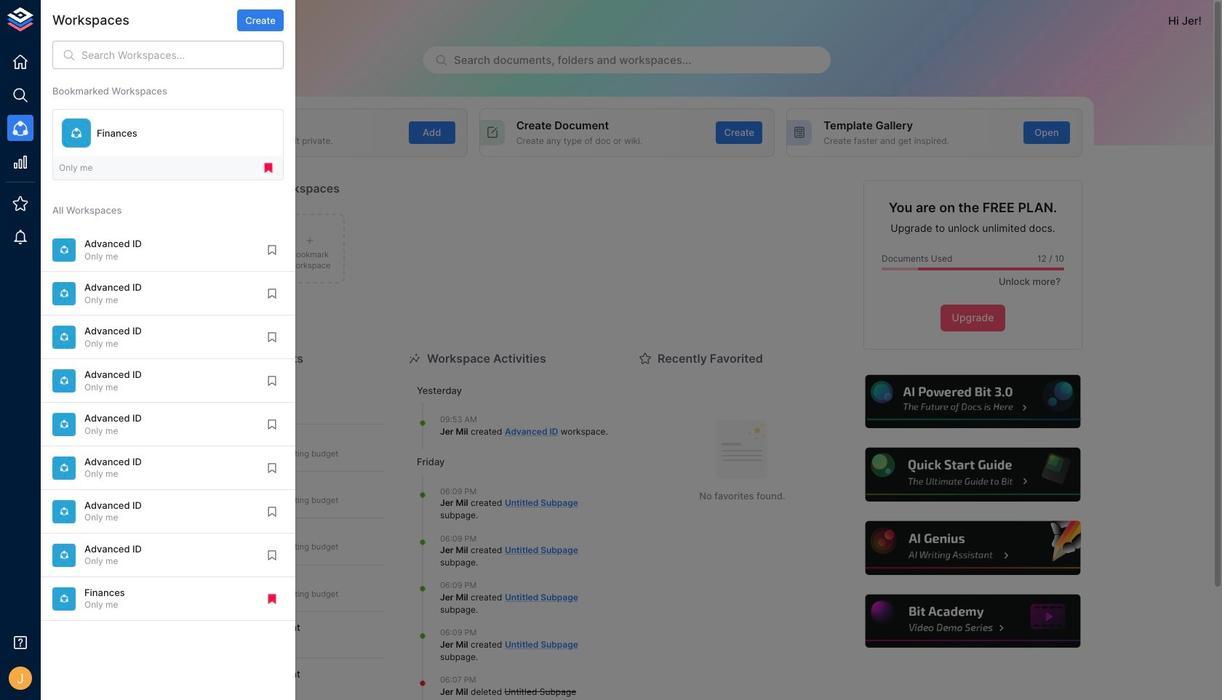 Task type: describe. For each thing, give the bounding box(es) containing it.
5 bookmark image from the top
[[266, 549, 279, 562]]

4 bookmark image from the top
[[266, 462, 279, 475]]

2 bookmark image from the top
[[266, 375, 279, 388]]

4 help image from the top
[[864, 593, 1083, 651]]

3 bookmark image from the top
[[266, 506, 279, 519]]

3 help image from the top
[[864, 520, 1083, 578]]

3 bookmark image from the top
[[266, 418, 279, 431]]

0 vertical spatial remove bookmark image
[[262, 162, 275, 175]]

1 vertical spatial remove bookmark image
[[266, 593, 279, 606]]

2 help image from the top
[[864, 447, 1083, 504]]

1 bookmark image from the top
[[266, 287, 279, 300]]



Task type: locate. For each thing, give the bounding box(es) containing it.
bookmark image
[[266, 287, 279, 300], [266, 331, 279, 344], [266, 506, 279, 519]]

help image
[[864, 373, 1083, 431], [864, 447, 1083, 504], [864, 520, 1083, 578], [864, 593, 1083, 651]]

1 help image from the top
[[864, 373, 1083, 431]]

1 bookmark image from the top
[[266, 244, 279, 257]]

0 vertical spatial bookmark image
[[266, 287, 279, 300]]

Search Workspaces... text field
[[82, 41, 284, 69]]

2 vertical spatial bookmark image
[[266, 506, 279, 519]]

remove bookmark image
[[262, 162, 275, 175], [266, 593, 279, 606]]

bookmark image
[[266, 244, 279, 257], [266, 375, 279, 388], [266, 418, 279, 431], [266, 462, 279, 475], [266, 549, 279, 562]]

1 vertical spatial bookmark image
[[266, 331, 279, 344]]

2 bookmark image from the top
[[266, 331, 279, 344]]



Task type: vqa. For each thing, say whether or not it's contained in the screenshot.
Table of Contents image
no



